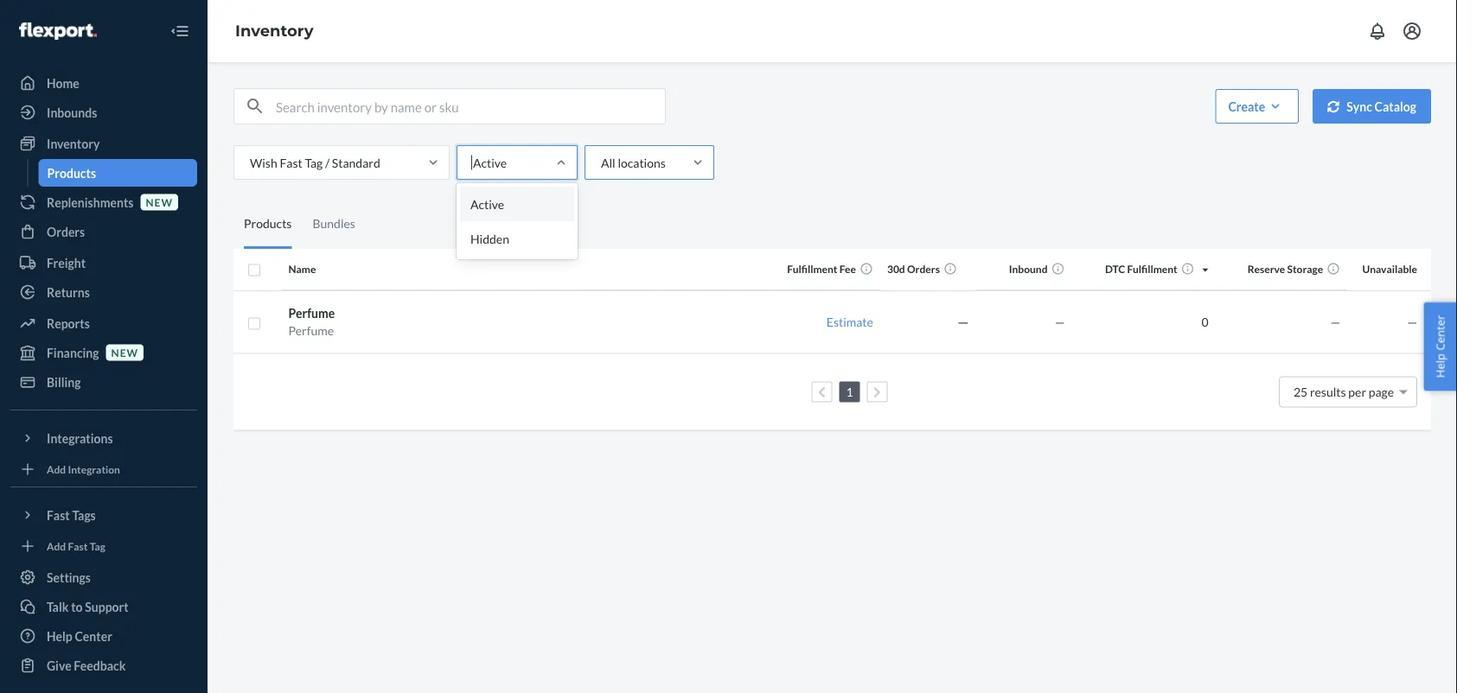 Task type: vqa. For each thing, say whether or not it's contained in the screenshot.
Products link
yes



Task type: locate. For each thing, give the bounding box(es) containing it.
0 vertical spatial center
[[1433, 315, 1448, 351]]

25
[[1294, 385, 1308, 400]]

1 horizontal spatial inventory link
[[235, 21, 314, 40]]

0 vertical spatial products
[[47, 166, 96, 180]]

2 horizontal spatial —
[[1408, 315, 1417, 330]]

1 vertical spatial active
[[470, 197, 504, 211]]

replenishments
[[47, 195, 134, 210]]

1 vertical spatial perfume
[[288, 323, 334, 338]]

0 horizontal spatial help
[[47, 629, 72, 644]]

add left "integration"
[[47, 463, 66, 476]]

add
[[47, 463, 66, 476], [47, 540, 66, 553]]

products link
[[38, 159, 197, 187]]

orders inside orders link
[[47, 224, 85, 239]]

close navigation image
[[170, 21, 190, 42]]

unavailable
[[1362, 263, 1417, 276]]

square image
[[247, 264, 261, 277]]

perfume perfume
[[288, 306, 335, 338]]

center inside 'link'
[[75, 629, 112, 644]]

add inside add integration link
[[47, 463, 66, 476]]

perfume right square image
[[288, 323, 334, 338]]

0 horizontal spatial fulfillment
[[787, 263, 838, 276]]

reports link
[[10, 310, 197, 337]]

add fast tag link
[[10, 536, 197, 557]]

0 horizontal spatial orders
[[47, 224, 85, 239]]

1 perfume from the top
[[288, 306, 335, 321]]

0 horizontal spatial —
[[1055, 315, 1065, 330]]

1 vertical spatial orders
[[907, 263, 940, 276]]

1 vertical spatial inventory link
[[10, 130, 197, 157]]

dtc
[[1105, 263, 1125, 276]]

perfume down name
[[288, 306, 335, 321]]

1 vertical spatial help center
[[47, 629, 112, 644]]

add up settings
[[47, 540, 66, 553]]

0 horizontal spatial help center
[[47, 629, 112, 644]]

1 horizontal spatial fulfillment
[[1127, 263, 1178, 276]]

feedback
[[74, 659, 126, 673]]

create button
[[1215, 89, 1299, 124]]

0 vertical spatial inventory
[[235, 21, 314, 40]]

orders
[[47, 224, 85, 239], [907, 263, 940, 276]]

25 results per page option
[[1294, 385, 1394, 400]]

0 vertical spatial tag
[[305, 155, 323, 170]]

0 vertical spatial new
[[146, 196, 173, 208]]

products
[[47, 166, 96, 180], [244, 216, 292, 231]]

home
[[47, 76, 79, 90]]

perfume
[[288, 306, 335, 321], [288, 323, 334, 338]]

orders up freight
[[47, 224, 85, 239]]

financing
[[47, 346, 99, 360]]

returns link
[[10, 278, 197, 306]]

0 vertical spatial add
[[47, 463, 66, 476]]

0 vertical spatial perfume
[[288, 306, 335, 321]]

tag for wish
[[305, 155, 323, 170]]

chevron right image
[[874, 386, 881, 398]]

help inside 'link'
[[47, 629, 72, 644]]

dtc fulfillment
[[1105, 263, 1178, 276]]

help center
[[1433, 315, 1448, 378], [47, 629, 112, 644]]

1 horizontal spatial new
[[146, 196, 173, 208]]

orders link
[[10, 218, 197, 246]]

0 horizontal spatial products
[[47, 166, 96, 180]]

talk to support button
[[10, 593, 197, 621]]

fast left tags
[[47, 508, 70, 523]]

inventory link
[[235, 21, 314, 40], [10, 130, 197, 157]]

all
[[601, 155, 616, 170]]

open notifications image
[[1367, 21, 1388, 42]]

1 horizontal spatial inventory
[[235, 21, 314, 40]]

add fast tag
[[47, 540, 105, 553]]

1 vertical spatial center
[[75, 629, 112, 644]]

storage
[[1287, 263, 1323, 276]]

center
[[1433, 315, 1448, 351], [75, 629, 112, 644]]

new for financing
[[111, 346, 138, 359]]

wish
[[250, 155, 277, 170]]

0 horizontal spatial center
[[75, 629, 112, 644]]

1 horizontal spatial help
[[1433, 354, 1448, 378]]

2 add from the top
[[47, 540, 66, 553]]

add for add integration
[[47, 463, 66, 476]]

0 vertical spatial help
[[1433, 354, 1448, 378]]

give
[[47, 659, 71, 673]]

catalog
[[1375, 99, 1417, 114]]

0 horizontal spatial new
[[111, 346, 138, 359]]

open account menu image
[[1402, 21, 1423, 42]]

fulfillment right dtc
[[1127, 263, 1178, 276]]

tags
[[72, 508, 96, 523]]

products up replenishments
[[47, 166, 96, 180]]

1 horizontal spatial —
[[1331, 315, 1341, 330]]

1 vertical spatial fast
[[47, 508, 70, 523]]

help
[[1433, 354, 1448, 378], [47, 629, 72, 644]]

active down search inventory by name or sku text box
[[473, 155, 507, 170]]

new
[[146, 196, 173, 208], [111, 346, 138, 359]]

—
[[1055, 315, 1065, 330], [1331, 315, 1341, 330], [1408, 315, 1417, 330]]

add integration link
[[10, 459, 197, 480]]

fast
[[280, 155, 302, 170], [47, 508, 70, 523], [68, 540, 88, 553]]

wish fast tag / standard
[[250, 155, 380, 170]]

0 vertical spatial fast
[[280, 155, 302, 170]]

products up square icon
[[244, 216, 292, 231]]

2 vertical spatial fast
[[68, 540, 88, 553]]

1 add from the top
[[47, 463, 66, 476]]

add for add fast tag
[[47, 540, 66, 553]]

0 vertical spatial inventory link
[[235, 21, 314, 40]]

locations
[[618, 155, 666, 170]]

1 horizontal spatial tag
[[305, 155, 323, 170]]

talk to support
[[47, 600, 129, 614]]

1 horizontal spatial help center
[[1433, 315, 1448, 378]]

fast down tags
[[68, 540, 88, 553]]

2 fulfillment from the left
[[1127, 263, 1178, 276]]

0 vertical spatial help center
[[1433, 315, 1448, 378]]

fulfillment
[[787, 263, 838, 276], [1127, 263, 1178, 276]]

1 vertical spatial help
[[47, 629, 72, 644]]

inbounds
[[47, 105, 97, 120]]

help inside button
[[1433, 354, 1448, 378]]

2 perfume from the top
[[288, 323, 334, 338]]

orders right 30d
[[907, 263, 940, 276]]

tag
[[305, 155, 323, 170], [90, 540, 105, 553]]

1 horizontal spatial products
[[244, 216, 292, 231]]

sync alt image
[[1328, 101, 1340, 113]]

help center button
[[1424, 302, 1457, 391]]

active up hidden
[[470, 197, 504, 211]]

tag down "fast tags" dropdown button
[[90, 540, 105, 553]]

1 vertical spatial tag
[[90, 540, 105, 553]]

reserve
[[1248, 263, 1285, 276]]

new down reports link
[[111, 346, 138, 359]]

new down "products" link in the top left of the page
[[146, 196, 173, 208]]

fulfillment left 'fee'
[[787, 263, 838, 276]]

hidden
[[470, 231, 509, 246]]

fast tags button
[[10, 502, 197, 529]]

inventory
[[235, 21, 314, 40], [47, 136, 100, 151]]

fee
[[840, 263, 856, 276]]

tag left /
[[305, 155, 323, 170]]

25 results per page
[[1294, 385, 1394, 400]]

all locations
[[601, 155, 666, 170]]

1 horizontal spatial center
[[1433, 315, 1448, 351]]

page
[[1369, 385, 1394, 400]]

0 horizontal spatial tag
[[90, 540, 105, 553]]

integrations button
[[10, 425, 197, 452]]

name
[[288, 263, 316, 276]]

1 vertical spatial inventory
[[47, 136, 100, 151]]

active
[[473, 155, 507, 170], [470, 197, 504, 211]]

returns
[[47, 285, 90, 300]]

fast for wish
[[280, 155, 302, 170]]

fast right wish
[[280, 155, 302, 170]]

1 vertical spatial add
[[47, 540, 66, 553]]

0 horizontal spatial inventory
[[47, 136, 100, 151]]

0 vertical spatial orders
[[47, 224, 85, 239]]

estimate link
[[827, 315, 873, 330]]

1 vertical spatial new
[[111, 346, 138, 359]]

―
[[957, 315, 969, 330]]

1 fulfillment from the left
[[787, 263, 838, 276]]

add inside "add fast tag" link
[[47, 540, 66, 553]]



Task type: describe. For each thing, give the bounding box(es) containing it.
chevron left image
[[818, 386, 826, 398]]

integration
[[68, 463, 120, 476]]

sync catalog button
[[1313, 89, 1431, 124]]

create
[[1228, 99, 1265, 114]]

estimate
[[827, 315, 873, 330]]

Search inventory by name or sku text field
[[276, 89, 665, 124]]

home link
[[10, 69, 197, 97]]

new for replenishments
[[146, 196, 173, 208]]

1 link
[[843, 385, 857, 400]]

billing
[[47, 375, 81, 390]]

fast inside dropdown button
[[47, 508, 70, 523]]

reserve storage
[[1248, 263, 1323, 276]]

perfume inside perfume perfume
[[288, 323, 334, 338]]

sync
[[1347, 99, 1372, 114]]

0
[[1202, 315, 1209, 330]]

reports
[[47, 316, 90, 331]]

0 vertical spatial active
[[473, 155, 507, 170]]

freight
[[47, 256, 86, 270]]

inbounds link
[[10, 99, 197, 126]]

help center link
[[10, 623, 197, 650]]

settings
[[47, 570, 91, 585]]

results
[[1310, 385, 1346, 400]]

give feedback
[[47, 659, 126, 673]]

1 vertical spatial products
[[244, 216, 292, 231]]

sync catalog
[[1347, 99, 1417, 114]]

3 — from the left
[[1408, 315, 1417, 330]]

square image
[[247, 317, 261, 331]]

settings link
[[10, 564, 197, 592]]

billing link
[[10, 368, 197, 396]]

support
[[85, 600, 129, 614]]

fulfillment fee
[[787, 263, 856, 276]]

standard
[[332, 155, 380, 170]]

add integration
[[47, 463, 120, 476]]

fast tags
[[47, 508, 96, 523]]

30d orders
[[887, 263, 940, 276]]

1
[[846, 385, 853, 400]]

per
[[1349, 385, 1366, 400]]

1 — from the left
[[1055, 315, 1065, 330]]

help center inside button
[[1433, 315, 1448, 378]]

flexport logo image
[[19, 22, 97, 40]]

tag for add
[[90, 540, 105, 553]]

talk
[[47, 600, 69, 614]]

bundles
[[313, 216, 355, 231]]

30d
[[887, 263, 905, 276]]

to
[[71, 600, 83, 614]]

2 — from the left
[[1331, 315, 1341, 330]]

1 horizontal spatial orders
[[907, 263, 940, 276]]

/
[[325, 155, 330, 170]]

help center inside 'link'
[[47, 629, 112, 644]]

fast for add
[[68, 540, 88, 553]]

center inside button
[[1433, 315, 1448, 351]]

inbound
[[1009, 263, 1048, 276]]

0 horizontal spatial inventory link
[[10, 130, 197, 157]]

integrations
[[47, 431, 113, 446]]

freight link
[[10, 249, 197, 277]]

give feedback button
[[10, 652, 197, 680]]



